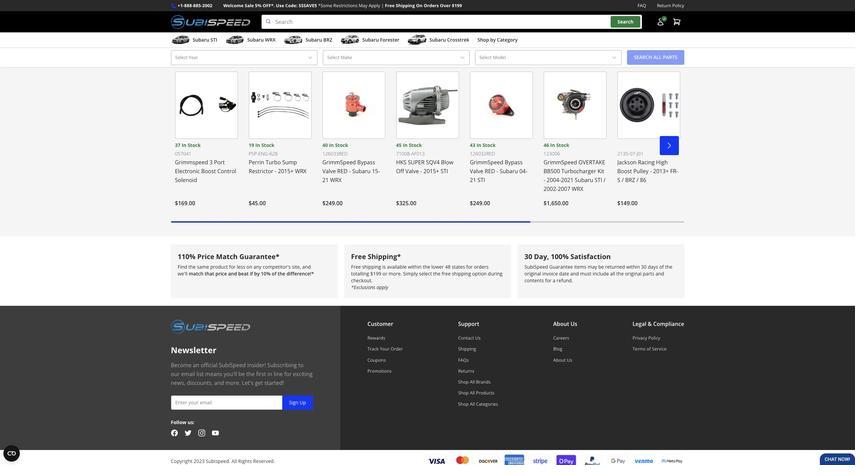 Task type: locate. For each thing, give the bounding box(es) containing it.
1 in from the left
[[182, 142, 186, 148]]

0 horizontal spatial $249.00
[[323, 200, 343, 207]]

1 about us from the top
[[554, 321, 578, 328]]

blow
[[441, 159, 454, 166]]

parts
[[643, 271, 655, 277]]

valve down super
[[406, 168, 419, 175]]

date
[[560, 271, 569, 277]]

electronic
[[175, 168, 200, 175]]

track your order link
[[368, 346, 403, 353]]

sti up sellers
[[211, 37, 217, 43]]

select year image
[[308, 55, 313, 60]]

in right "45"
[[403, 142, 408, 148]]

the inside find the same product for less on any competitor's site, and we'll
[[189, 264, 196, 271]]

2 vertical spatial us
[[567, 357, 573, 364]]

grimmspeed down 123006
[[544, 159, 577, 166]]

1 stock from the left
[[188, 142, 201, 148]]

& right legal
[[648, 321, 652, 328]]

for inside 30 day, 100% satisfaction subispeed guarantee items may be returned within 30 days of the original invoice date and must include all the original parts and contents for a refund.
[[545, 278, 552, 284]]

0 horizontal spatial brz
[[324, 37, 332, 43]]

0 horizontal spatial 21
[[323, 176, 329, 184]]

1 horizontal spatial more.
[[389, 271, 402, 277]]

in for grimmspeed bypass valve red - subaru 15- 21 wrx
[[329, 142, 334, 148]]

0 vertical spatial of
[[660, 264, 664, 271]]

sti down '126032red'
[[478, 176, 485, 184]]

fr-
[[671, 168, 679, 175]]

boost down 3
[[201, 168, 216, 175]]

in inside 37 in stock 057041 grimmspeed 3 port electronic boost control solenoid
[[182, 142, 186, 148]]

boost down 'jackson'
[[618, 168, 632, 175]]

apply
[[369, 2, 380, 9]]

of right terms
[[647, 346, 651, 353]]

-
[[275, 168, 277, 175], [349, 168, 351, 175], [421, 168, 422, 175], [497, 168, 499, 175], [650, 168, 652, 175], [544, 176, 546, 184]]

in right 19
[[256, 142, 260, 148]]

policy for privacy policy
[[649, 335, 661, 342]]

all left the brands
[[470, 379, 475, 386]]

wrx inside 46 in stock 123006 grimmspeed overtake bb500 turbocharger kit - 2004-2021 subaru sti / 2002-2007 wrx
[[572, 185, 584, 193]]

subaru left 15-
[[352, 168, 371, 175]]

2 grimmspeed from the left
[[470, 159, 504, 166]]

stock for grimmspeed overtake bb500 turbocharger kit - 2004-2021 subaru sti / 2002-2007 wrx
[[557, 142, 570, 148]]

port
[[214, 159, 225, 166]]

be inside become an official subispeed insider! subscribing to our email list means you'll be the first in line for exciting news, discounts, and more. let's get started!
[[239, 371, 245, 378]]

1 vertical spatial about us
[[554, 357, 573, 364]]

subispeed logo image up newsletter
[[171, 320, 251, 334]]

1 within from the left
[[408, 264, 422, 271]]

and down 'days'
[[656, 271, 665, 277]]

stock inside 43 in stock 126032red grimmspeed bypass valve red - subaru 04- 21 sti
[[483, 142, 496, 148]]

all for categories
[[470, 402, 475, 408]]

invoice
[[543, 271, 558, 277]]

2 horizontal spatial /
[[637, 176, 639, 184]]

0 horizontal spatial be
[[239, 371, 245, 378]]

1 horizontal spatial policy
[[673, 2, 685, 9]]

for left a
[[545, 278, 552, 284]]

21 down '126032red'
[[470, 176, 476, 184]]

0 vertical spatial about
[[554, 321, 570, 328]]

grimmspeed for sti
[[470, 159, 504, 166]]

us
[[571, 321, 578, 328], [476, 335, 481, 342], [567, 357, 573, 364]]

about up careers
[[554, 321, 570, 328]]

your
[[380, 346, 390, 353]]

within right returned
[[627, 264, 640, 271]]

1 vertical spatial policy
[[649, 335, 661, 342]]

for right states
[[467, 264, 473, 271]]

2 / from the left
[[622, 176, 624, 184]]

1 horizontal spatial brz
[[626, 176, 636, 184]]

wrx down sump
[[295, 168, 307, 175]]

a
[[553, 278, 556, 284]]

price
[[197, 252, 214, 261]]

bypass up the 04-
[[505, 159, 523, 166]]

2 stock from the left
[[262, 142, 275, 148]]

2 vertical spatial free
[[351, 264, 361, 271]]

youtube logo image
[[212, 430, 219, 437]]

site,
[[292, 264, 301, 271]]

faq
[[638, 2, 647, 9]]

1 horizontal spatial subispeed
[[525, 264, 548, 271]]

be up let's
[[239, 371, 245, 378]]

grimmspeed inside "40 in stock 126033red grimmspeed bypass valve red - subaru 15- 21 wrx"
[[323, 159, 356, 166]]

careers link
[[554, 335, 578, 342]]

rights
[[238, 459, 252, 465]]

reserved.
[[253, 459, 275, 465]]

wrx inside "40 in stock 126033red grimmspeed bypass valve red - subaru 15- 21 wrx"
[[330, 176, 342, 184]]

1 horizontal spatial 21
[[470, 176, 476, 184]]

less
[[237, 264, 245, 271]]

faq link
[[638, 2, 647, 9]]

free
[[385, 2, 395, 9], [351, 252, 366, 261], [351, 264, 361, 271]]

more. down available
[[389, 271, 402, 277]]

1 2015+ from the left
[[278, 168, 294, 175]]

1 21 from the left
[[323, 176, 329, 184]]

in inside "40 in stock 126033red grimmspeed bypass valve red - subaru 15- 21 wrx"
[[329, 142, 334, 148]]

1 vertical spatial us
[[476, 335, 481, 342]]

1 horizontal spatial by
[[491, 37, 496, 43]]

2 21 from the left
[[470, 176, 476, 184]]

1 horizontal spatial boost
[[618, 168, 632, 175]]

in right the 37
[[182, 142, 186, 148]]

in
[[268, 371, 272, 378]]

6 in from the left
[[551, 142, 555, 148]]

1 original from the left
[[525, 271, 541, 277]]

1 $249.00 from the left
[[323, 200, 343, 207]]

red down '126032red'
[[485, 168, 495, 175]]

original up the contents
[[525, 271, 541, 277]]

subaru left forester
[[363, 37, 379, 43]]

in inside 46 in stock 123006 grimmspeed overtake bb500 turbocharger kit - 2004-2021 subaru sti / 2002-2007 wrx
[[551, 142, 555, 148]]

$199 left or
[[371, 271, 382, 277]]

a subaru wrx thumbnail image image
[[226, 35, 245, 45]]

4 in from the left
[[403, 142, 408, 148]]

by
[[491, 37, 496, 43], [254, 271, 260, 277]]

boost
[[201, 168, 216, 175], [618, 168, 632, 175]]

shop all products
[[458, 391, 495, 397]]

1 horizontal spatial shipping
[[452, 271, 471, 277]]

- inside jackson racing high boost pulley - 2013+ fr- s / brz / 86
[[650, 168, 652, 175]]

shop inside dropdown button
[[478, 37, 489, 43]]

2 valve from the left
[[406, 168, 419, 175]]

bypass inside "40 in stock 126033red grimmspeed bypass valve red - subaru 15- 21 wrx"
[[358, 159, 375, 166]]

shipping*
[[368, 252, 401, 261]]

product
[[210, 264, 228, 271]]

$199 inside free shipping* free shipping is available within the lower 48 states for orders totalling $199 or more. simply select the free shipping option during checkout. *exclusions apply
[[371, 271, 382, 277]]

red for wrx
[[337, 168, 348, 175]]

policy up terms of service link
[[649, 335, 661, 342]]

stock up '126032red'
[[483, 142, 496, 148]]

satisfaction
[[571, 252, 611, 261]]

subaru left the 04-
[[500, 168, 518, 175]]

discounts,
[[187, 380, 213, 387]]

within inside free shipping* free shipping is available within the lower 48 states for orders totalling $199 or more. simply select the free shipping option during checkout. *exclusions apply
[[408, 264, 422, 271]]

about us up careers link
[[554, 321, 578, 328]]

3 valve from the left
[[470, 168, 484, 175]]

$199 right over
[[452, 2, 462, 9]]

subaru right a subaru wrx thumbnail image
[[247, 37, 264, 43]]

19
[[249, 142, 254, 148]]

- inside 43 in stock 126032red grimmspeed bypass valve red - subaru 04- 21 sti
[[497, 168, 499, 175]]

0 horizontal spatial of
[[272, 271, 277, 277]]

stock inside 37 in stock 057041 grimmspeed 3 port electronic boost control solenoid
[[188, 142, 201, 148]]

of right 'days'
[[660, 264, 664, 271]]

0 vertical spatial us
[[571, 321, 578, 328]]

the down the competitor's
[[278, 271, 285, 277]]

stock for grimmspeed bypass valve red - subaru 15- 21 wrx
[[335, 142, 348, 148]]

2 vertical spatial of
[[647, 346, 651, 353]]

6 stock from the left
[[557, 142, 570, 148]]

us down blog link on the bottom of the page
[[567, 357, 573, 364]]

subaru inside subaru sti dropdown button
[[193, 37, 209, 43]]

in for hks super sqv4 blow off valve - 2015+ sti
[[403, 142, 408, 148]]

valve down '126032red'
[[470, 168, 484, 175]]

stock inside 45 in stock 71008-af013 hks super sqv4 blow off valve - 2015+ sti
[[409, 142, 422, 148]]

valve
[[323, 168, 336, 175], [406, 168, 419, 175], [470, 168, 484, 175]]

stock up 123006
[[557, 142, 570, 148]]

a subaru crosstrek thumbnail image image
[[408, 35, 427, 45]]

0 horizontal spatial /
[[604, 176, 606, 184]]

overtake
[[579, 159, 606, 166]]

categories
[[476, 402, 498, 408]]

oil feed lines & fittings link
[[171, 0, 294, 21]]

subaru forester
[[363, 37, 400, 43]]

policy for return policy
[[673, 2, 685, 9]]

0 horizontal spatial shipping
[[362, 264, 381, 271]]

and up difference!*
[[302, 264, 311, 271]]

0 horizontal spatial original
[[525, 271, 541, 277]]

3 grimmspeed from the left
[[544, 159, 577, 166]]

/ inside 46 in stock 123006 grimmspeed overtake bb500 turbocharger kit - 2004-2021 subaru sti / 2002-2007 wrx
[[604, 176, 606, 184]]

1 horizontal spatial 30
[[642, 264, 647, 271]]

during
[[488, 271, 503, 277]]

45 in stock 71008-af013 hks super sqv4 blow off valve - 2015+ sti
[[396, 142, 454, 175]]

- inside 19 in stock psp-eng-628 perrin turbo sump restrictor - 2015+ wrx
[[275, 168, 277, 175]]

0 horizontal spatial red
[[337, 168, 348, 175]]

$45.00
[[249, 200, 266, 207]]

1 horizontal spatial valve
[[406, 168, 419, 175]]

2015+ inside 19 in stock psp-eng-628 perrin turbo sump restrictor - 2015+ wrx
[[278, 168, 294, 175]]

track
[[368, 346, 379, 353]]

return
[[657, 2, 672, 9]]

in for grimmspeed bypass valve red - subaru 04- 21 sti
[[477, 142, 482, 148]]

1 vertical spatial be
[[239, 371, 245, 378]]

1 horizontal spatial 2015+
[[424, 168, 439, 175]]

1 horizontal spatial be
[[599, 264, 604, 271]]

order
[[391, 346, 403, 353]]

1 horizontal spatial $199
[[452, 2, 462, 9]]

and inside become an official subispeed insider! subscribing to our email list means you'll be the first in line for exciting news, discounts, and more. let's get started!
[[214, 380, 224, 387]]

3 in from the left
[[329, 142, 334, 148]]

subaru inside "40 in stock 126033red grimmspeed bypass valve red - subaru 15- 21 wrx"
[[352, 168, 371, 175]]

all down shop all brands
[[470, 391, 475, 397]]

in inside 19 in stock psp-eng-628 perrin turbo sump restrictor - 2015+ wrx
[[256, 142, 260, 148]]

insider!
[[247, 362, 266, 370]]

subispeed down day,
[[525, 264, 548, 271]]

brz left a subaru forester thumbnail image
[[324, 37, 332, 43]]

in for perrin turbo sump restrictor - 2015+ wrx
[[256, 142, 260, 148]]

subispeed logo image down oil feed lines & fittings
[[171, 15, 251, 29]]

bypass inside 43 in stock 126032red grimmspeed bypass valve red - subaru 04- 21 sti
[[505, 159, 523, 166]]

subaru inside subaru forester dropdown button
[[363, 37, 379, 43]]

all
[[470, 379, 475, 386], [470, 391, 475, 397], [470, 402, 475, 408], [232, 459, 237, 465]]

5 in from the left
[[477, 142, 482, 148]]

follow
[[171, 420, 187, 426]]

0 horizontal spatial boost
[[201, 168, 216, 175]]

3 / from the left
[[637, 176, 639, 184]]

and down means
[[214, 380, 224, 387]]

a subaru brz thumbnail image image
[[284, 35, 303, 45]]

46
[[544, 142, 549, 148]]

1 horizontal spatial within
[[627, 264, 640, 271]]

be up include
[[599, 264, 604, 271]]

2 $249.00 from the left
[[470, 200, 490, 207]]

boost inside 37 in stock 057041 grimmspeed 3 port electronic boost control solenoid
[[201, 168, 216, 175]]

- down turbo
[[275, 168, 277, 175]]

$249.00 for sti
[[470, 200, 490, 207]]

sign
[[289, 400, 299, 406]]

- right pulley
[[650, 168, 652, 175]]

search input field
[[261, 15, 642, 29]]

46 in stock 123006 grimmspeed overtake bb500 turbocharger kit - 2004-2021 subaru sti / 2002-2007 wrx
[[544, 142, 606, 193]]

wrx right 2007
[[572, 185, 584, 193]]

subaru left the crosstrek
[[430, 37, 446, 43]]

valve down 126033red
[[323, 168, 336, 175]]

bypass for 15-
[[358, 159, 375, 166]]

1 vertical spatial subispeed
[[219, 362, 246, 370]]

policy right return at right top
[[673, 2, 685, 9]]

for right "line" on the bottom
[[284, 371, 292, 378]]

30 day, 100% satisfaction subispeed guarantee items may be returned within 30 days of the original invoice date and must include all the original parts and contents for a refund.
[[525, 252, 673, 284]]

in for grimmspeed 3 port electronic boost control solenoid
[[182, 142, 186, 148]]

1 vertical spatial by
[[254, 271, 260, 277]]

1 vertical spatial more.
[[226, 380, 241, 387]]

1 horizontal spatial grimmspeed
[[470, 159, 504, 166]]

for left 'less'
[[229, 264, 236, 271]]

subaru up sellers
[[193, 37, 209, 43]]

0 horizontal spatial by
[[254, 271, 260, 277]]

- left 2004-
[[544, 176, 546, 184]]

+1-888-885-2002 link
[[178, 2, 213, 9]]

select model image
[[612, 55, 618, 60]]

1 horizontal spatial bypass
[[505, 159, 523, 166]]

0 vertical spatial subispeed logo image
[[171, 15, 251, 29]]

stock up 126033red
[[335, 142, 348, 148]]

2 2015+ from the left
[[424, 168, 439, 175]]

1 horizontal spatial shipping
[[458, 346, 476, 353]]

1 vertical spatial about
[[554, 357, 566, 364]]

grimmspeed for subaru
[[544, 159, 577, 166]]

red for sti
[[485, 168, 495, 175]]

and
[[302, 264, 311, 271], [228, 271, 237, 277], [571, 271, 579, 277], [656, 271, 665, 277], [214, 380, 224, 387]]

19 in stock psp-eng-628 perrin turbo sump restrictor - 2015+ wrx
[[249, 142, 307, 175]]

within
[[408, 264, 422, 271], [627, 264, 640, 271]]

0 vertical spatial more.
[[389, 271, 402, 277]]

we'll
[[178, 271, 188, 277]]

jackson racing high boost pulley - 2013+ fr-s / brz / 86 image
[[618, 72, 681, 139]]

for inside find the same product for less on any competitor's site, and we'll
[[229, 264, 236, 271]]

restrictor
[[249, 168, 274, 175]]

best sellers
[[171, 47, 218, 58]]

2021
[[561, 176, 574, 184]]

over
[[440, 2, 451, 9]]

stock up 057041
[[188, 142, 201, 148]]

forester
[[380, 37, 400, 43]]

1 horizontal spatial $249.00
[[470, 200, 490, 207]]

sale
[[245, 2, 254, 9]]

0 horizontal spatial policy
[[649, 335, 661, 342]]

/ down kit
[[604, 176, 606, 184]]

all down shop all products
[[470, 402, 475, 408]]

email
[[181, 371, 195, 378]]

0 horizontal spatial grimmspeed
[[323, 159, 356, 166]]

1 bypass from the left
[[358, 159, 375, 166]]

within inside 30 day, 100% satisfaction subispeed guarantee items may be returned within 30 days of the original invoice date and must include all the original parts and contents for a refund.
[[627, 264, 640, 271]]

0 horizontal spatial $199
[[371, 271, 382, 277]]

5 stock from the left
[[483, 142, 496, 148]]

2 within from the left
[[627, 264, 640, 271]]

- left the 04-
[[497, 168, 499, 175]]

hks super sqv4 blow off valve - 2015+ sti image
[[396, 72, 459, 139]]

coupons
[[368, 357, 386, 364]]

21 inside 43 in stock 126032red grimmspeed bypass valve red - subaru 04- 21 sti
[[470, 176, 476, 184]]

about us down blog link on the bottom of the page
[[554, 357, 573, 364]]

2 bypass from the left
[[505, 159, 523, 166]]

shop for shop by category
[[478, 37, 489, 43]]

wrx down 126033red
[[330, 176, 342, 184]]

more. inside free shipping* free shipping is available within the lower 48 states for orders totalling $199 or more. simply select the free shipping option during checkout. *exclusions apply
[[389, 271, 402, 277]]

0 vertical spatial &
[[215, 3, 219, 10]]

grimmspeed for wrx
[[323, 159, 356, 166]]

/ right s
[[622, 176, 624, 184]]

shop left the category
[[478, 37, 489, 43]]

stock for grimmspeed bypass valve red - subaru 04- 21 sti
[[483, 142, 496, 148]]

2 about from the top
[[554, 357, 566, 364]]

stock inside 19 in stock psp-eng-628 perrin turbo sump restrictor - 2015+ wrx
[[262, 142, 275, 148]]

1 red from the left
[[337, 168, 348, 175]]

15-
[[372, 168, 380, 175]]

*some restrictions may apply | free shipping on orders over $199
[[318, 2, 462, 9]]

subispeed logo image
[[171, 15, 251, 29], [171, 320, 251, 334]]

0 vertical spatial shipping
[[362, 264, 381, 271]]

subaru inside 46 in stock 123006 grimmspeed overtake bb500 turbocharger kit - 2004-2021 subaru sti / 2002-2007 wrx
[[575, 176, 594, 184]]

0 horizontal spatial more.
[[226, 380, 241, 387]]

stock inside "40 in stock 126033red grimmspeed bypass valve red - subaru 15- 21 wrx"
[[335, 142, 348, 148]]

0 vertical spatial about us
[[554, 321, 578, 328]]

0 vertical spatial subispeed
[[525, 264, 548, 271]]

shipping
[[396, 2, 415, 9], [458, 346, 476, 353]]

match
[[216, 252, 238, 261]]

by left the category
[[491, 37, 496, 43]]

2 red from the left
[[485, 168, 495, 175]]

2015+ down sqv4
[[424, 168, 439, 175]]

perrin
[[249, 159, 264, 166]]

0 vertical spatial by
[[491, 37, 496, 43]]

0 vertical spatial be
[[599, 264, 604, 271]]

- down super
[[421, 168, 422, 175]]

21 for grimmspeed bypass valve red - subaru 04- 21 sti
[[470, 176, 476, 184]]

perrin turbo sump restrictor - 2015+ wrx image
[[249, 72, 312, 139]]

- inside 45 in stock 71008-af013 hks super sqv4 blow off valve - 2015+ sti
[[421, 168, 422, 175]]

& right 2002
[[215, 3, 219, 10]]

us up shipping link
[[476, 335, 481, 342]]

shop down returns
[[458, 379, 469, 386]]

grimmspeed down 126033red
[[323, 159, 356, 166]]

select make image
[[460, 55, 465, 60]]

0 horizontal spatial subispeed
[[219, 362, 246, 370]]

2 original from the left
[[625, 271, 642, 277]]

1 horizontal spatial original
[[625, 271, 642, 277]]

2 horizontal spatial of
[[660, 264, 664, 271]]

in right 43
[[477, 142, 482, 148]]

official
[[201, 362, 218, 370]]

sti down kit
[[595, 176, 603, 184]]

in inside 45 in stock 71008-af013 hks super sqv4 blow off valve - 2015+ sti
[[403, 142, 408, 148]]

shipping down states
[[452, 271, 471, 277]]

2 horizontal spatial valve
[[470, 168, 484, 175]]

valve inside "40 in stock 126033red grimmspeed bypass valve red - subaru 15- 21 wrx"
[[323, 168, 336, 175]]

sign up
[[289, 400, 306, 406]]

red inside 43 in stock 126032red grimmspeed bypass valve red - subaru 04- 21 sti
[[485, 168, 495, 175]]

- left 15-
[[349, 168, 351, 175]]

us up careers link
[[571, 321, 578, 328]]

within up simply
[[408, 264, 422, 271]]

1 vertical spatial $199
[[371, 271, 382, 277]]

bypass
[[358, 159, 375, 166], [505, 159, 523, 166]]

subaru crosstrek button
[[408, 34, 470, 48]]

grimmspeed inside 46 in stock 123006 grimmspeed overtake bb500 turbocharger kit - 2004-2021 subaru sti / 2002-2007 wrx
[[544, 159, 577, 166]]

1 valve from the left
[[323, 168, 336, 175]]

grimmspeed down '126032red'
[[470, 159, 504, 166]]

shipping down contact
[[458, 346, 476, 353]]

boost inside jackson racing high boost pulley - 2013+ fr- s / brz / 86
[[618, 168, 632, 175]]

4 stock from the left
[[409, 142, 422, 148]]

more. down you'll
[[226, 380, 241, 387]]

0 vertical spatial 30
[[525, 252, 533, 261]]

$249.00 for wrx
[[323, 200, 343, 207]]

1 vertical spatial &
[[648, 321, 652, 328]]

in right 40
[[329, 142, 334, 148]]

0 horizontal spatial within
[[408, 264, 422, 271]]

policy inside "link"
[[673, 2, 685, 9]]

red down 126033red
[[337, 168, 348, 175]]

terms of service
[[633, 346, 667, 353]]

grimmspeed overtake bb500 turbocharger kit - 2004-2021 subaru sti / 2002-2007 wrx image
[[544, 72, 607, 139]]

bypass up 15-
[[358, 159, 375, 166]]

shop all brands
[[458, 379, 491, 386]]

grimmspeed inside 43 in stock 126032red grimmspeed bypass valve red - subaru 04- 21 sti
[[470, 159, 504, 166]]

exciting
[[293, 371, 313, 378]]

1 vertical spatial brz
[[626, 176, 636, 184]]

wrx inside 19 in stock psp-eng-628 perrin turbo sump restrictor - 2015+ wrx
[[295, 168, 307, 175]]

an
[[193, 362, 199, 370]]

2 boost from the left
[[618, 168, 632, 175]]

shop down shop all products
[[458, 402, 469, 408]]

amex image
[[504, 455, 525, 466]]

1 vertical spatial subispeed logo image
[[171, 320, 251, 334]]

1 subispeed logo image from the top
[[171, 15, 251, 29]]

sti inside 45 in stock 71008-af013 hks super sqv4 blow off valve - 2015+ sti
[[441, 168, 448, 175]]

21 for grimmspeed bypass valve red - subaru 15- 21 wrx
[[323, 176, 329, 184]]

discover image
[[478, 455, 499, 466]]

grimmspeed bypass valve red - subaru 04-21 sti image
[[470, 72, 533, 139]]

red inside "40 in stock 126033red grimmspeed bypass valve red - subaru 15- 21 wrx"
[[337, 168, 348, 175]]

2 horizontal spatial grimmspeed
[[544, 159, 577, 166]]

2015+ down sump
[[278, 168, 294, 175]]

21 down 126033red
[[323, 176, 329, 184]]

1 grimmspeed from the left
[[323, 159, 356, 166]]

30 up parts
[[642, 264, 647, 271]]

2 in from the left
[[256, 142, 260, 148]]

legal
[[633, 321, 647, 328]]

the up match at the bottom of the page
[[189, 264, 196, 271]]

sqv4
[[426, 159, 440, 166]]

057041
[[175, 151, 191, 157]]

0 horizontal spatial valve
[[323, 168, 336, 175]]

the up let's
[[246, 371, 255, 378]]

totalling
[[351, 271, 369, 277]]

the right 'days'
[[665, 264, 673, 271]]

1 horizontal spatial red
[[485, 168, 495, 175]]

mastercard image
[[452, 455, 473, 466]]

1 boost from the left
[[201, 168, 216, 175]]

0 horizontal spatial 30
[[525, 252, 533, 261]]

1 vertical spatial shipping
[[452, 271, 471, 277]]

0 horizontal spatial bypass
[[358, 159, 375, 166]]

subaru up select year image at the left top
[[306, 37, 322, 43]]

0 vertical spatial policy
[[673, 2, 685, 9]]

0 horizontal spatial 2015+
[[278, 168, 294, 175]]

subaru sti
[[193, 37, 217, 43]]

twitter logo image
[[185, 430, 191, 437]]

0 horizontal spatial shipping
[[396, 2, 415, 9]]

+1-
[[178, 2, 184, 9]]

shipping left is
[[362, 264, 381, 271]]

all left rights
[[232, 459, 237, 465]]

3 stock from the left
[[335, 142, 348, 148]]

in inside 43 in stock 126032red grimmspeed bypass valve red - subaru 04- 21 sti
[[477, 142, 482, 148]]

stock inside 46 in stock 123006 grimmspeed overtake bb500 turbocharger kit - 2004-2021 subaru sti / 2002-2007 wrx
[[557, 142, 570, 148]]

valve inside 43 in stock 126032red grimmspeed bypass valve red - subaru 04- 21 sti
[[470, 168, 484, 175]]

valve inside 45 in stock 71008-af013 hks super sqv4 blow off valve - 2015+ sti
[[406, 168, 419, 175]]

2023
[[194, 459, 205, 465]]

1 vertical spatial of
[[272, 271, 277, 277]]

- inside 46 in stock 123006 grimmspeed overtake bb500 turbocharger kit - 2004-2021 subaru sti / 2002-2007 wrx
[[544, 176, 546, 184]]

1 / from the left
[[604, 176, 606, 184]]

0 vertical spatial brz
[[324, 37, 332, 43]]

wrx left a subaru brz thumbnail image
[[265, 37, 276, 43]]

shop all categories link
[[458, 402, 498, 408]]

is
[[383, 264, 386, 271]]

1 horizontal spatial /
[[622, 176, 624, 184]]

30 left day,
[[525, 252, 533, 261]]

21 inside "40 in stock 126033red grimmspeed bypass valve red - subaru 15- 21 wrx"
[[323, 176, 329, 184]]

subaru
[[193, 37, 209, 43], [247, 37, 264, 43], [306, 37, 322, 43], [363, 37, 379, 43], [430, 37, 446, 43], [352, 168, 371, 175], [500, 168, 518, 175], [575, 176, 594, 184]]



Task type: describe. For each thing, give the bounding box(es) containing it.
subispeed.
[[206, 459, 230, 465]]

rewards
[[368, 335, 385, 342]]

let's
[[242, 380, 254, 387]]

0 vertical spatial $199
[[452, 2, 462, 9]]

sign up button
[[282, 396, 313, 411]]

sti inside dropdown button
[[211, 37, 217, 43]]

subispeed inside 30 day, 100% satisfaction subispeed guarantee items may be returned within 30 days of the original invoice date and must include all the original parts and contents for a refund.
[[525, 264, 548, 271]]

bypass for 04-
[[505, 159, 523, 166]]

oil
[[177, 3, 184, 10]]

jackson racing high boost pulley - 2013+ fr- s / brz / 86
[[618, 159, 679, 184]]

2013+
[[654, 168, 669, 175]]

welcome sale 5% off*. use code: sssave5
[[223, 2, 317, 9]]

button image
[[657, 18, 665, 26]]

shop for shop all brands
[[458, 379, 469, 386]]

shoppay image
[[556, 455, 577, 466]]

guarantee*
[[240, 252, 280, 261]]

solenoid
[[175, 176, 197, 184]]

if
[[250, 271, 253, 277]]

2 about us from the top
[[554, 357, 573, 364]]

any
[[254, 264, 262, 271]]

71008-
[[396, 151, 412, 157]]

privacy policy link
[[633, 335, 685, 342]]

all for brands
[[470, 379, 475, 386]]

s
[[618, 176, 621, 184]]

1 vertical spatial free
[[351, 252, 366, 261]]

86
[[640, 176, 647, 184]]

a subaru sti thumbnail image image
[[171, 35, 190, 45]]

sti inside 46 in stock 123006 grimmspeed overtake bb500 turbocharger kit - 2004-2021 subaru sti / 2002-2007 wrx
[[595, 176, 603, 184]]

return policy link
[[657, 2, 685, 9]]

- inside "40 in stock 126033red grimmspeed bypass valve red - subaru 15- 21 wrx"
[[349, 168, 351, 175]]

welcome
[[223, 2, 244, 9]]

available
[[387, 264, 407, 271]]

racing
[[638, 159, 655, 166]]

1 horizontal spatial of
[[647, 346, 651, 353]]

subaru inside subaru crosstrek dropdown button
[[430, 37, 446, 43]]

shop for shop all categories
[[458, 402, 469, 408]]

2004-
[[547, 176, 561, 184]]

1 vertical spatial 30
[[642, 264, 647, 271]]

888-
[[184, 2, 193, 9]]

885-
[[193, 2, 202, 9]]

0 vertical spatial free
[[385, 2, 395, 9]]

grimmspeed bypass valve red - subaru 15-21 wrx image
[[323, 72, 385, 139]]

all for products
[[470, 391, 475, 397]]

service
[[652, 346, 667, 353]]

+1-888-885-2002
[[178, 2, 213, 9]]

fittings
[[220, 3, 240, 10]]

competitor's
[[263, 264, 291, 271]]

1 vertical spatial shipping
[[458, 346, 476, 353]]

support
[[458, 321, 480, 328]]

returns
[[458, 368, 475, 375]]

faqs link
[[458, 357, 498, 364]]

126033red
[[323, 151, 348, 157]]

track your order
[[368, 346, 403, 353]]

40 in stock 126033red grimmspeed bypass valve red - subaru 15- 21 wrx
[[323, 142, 380, 184]]

category
[[497, 37, 518, 43]]

40
[[323, 142, 328, 148]]

first
[[256, 371, 266, 378]]

privacy
[[633, 335, 648, 342]]

rewards link
[[368, 335, 403, 342]]

subaru inside subaru wrx 'dropdown button'
[[247, 37, 264, 43]]

110%
[[178, 252, 196, 261]]

brands
[[476, 379, 491, 386]]

$149.00
[[618, 200, 638, 207]]

subaru crosstrek
[[430, 37, 470, 43]]

and left beat
[[228, 271, 237, 277]]

by inside dropdown button
[[491, 37, 496, 43]]

terms
[[633, 346, 646, 353]]

and inside find the same product for less on any competitor's site, and we'll
[[302, 264, 311, 271]]

stock for hks super sqv4 blow off valve - 2015+ sti
[[409, 142, 422, 148]]

contact us
[[458, 335, 481, 342]]

copyright
[[171, 459, 193, 465]]

stock for perrin turbo sump restrictor - 2015+ wrx
[[262, 142, 275, 148]]

valve for grimmspeed bypass valve red - subaru 15- 21 wrx
[[323, 168, 336, 175]]

stripe image
[[530, 455, 551, 466]]

code:
[[285, 2, 298, 9]]

all
[[610, 271, 616, 277]]

Select Year button
[[171, 50, 318, 65]]

instagram logo image
[[198, 430, 205, 437]]

simply
[[403, 271, 418, 277]]

must
[[580, 271, 592, 277]]

us for "about us" link
[[567, 357, 573, 364]]

2007
[[558, 185, 571, 193]]

2015+ inside 45 in stock 71008-af013 hks super sqv4 blow off valve - 2015+ sti
[[424, 168, 439, 175]]

of inside 30 day, 100% satisfaction subispeed guarantee items may be returned within 30 days of the original invoice date and must include all the original parts and contents for a refund.
[[660, 264, 664, 271]]

$1,650.00
[[544, 200, 569, 207]]

on
[[416, 2, 423, 9]]

visa image
[[426, 455, 447, 466]]

the down lower
[[433, 271, 441, 277]]

grimmspeed 3 port electronic boost control solenoid image
[[175, 72, 238, 139]]

Select Model button
[[475, 50, 622, 65]]

apply
[[377, 285, 388, 291]]

5%
[[255, 2, 262, 9]]

legal & compliance
[[633, 321, 685, 328]]

jackson
[[618, 159, 637, 166]]

facebook logo image
[[171, 430, 178, 437]]

subaru inside subaru brz "dropdown button"
[[306, 37, 322, 43]]

paypal image
[[582, 455, 603, 466]]

for inside free shipping* free shipping is available within the lower 48 states for orders totalling $199 or more. simply select the free shipping option during checkout. *exclusions apply
[[467, 264, 473, 271]]

turbocharger
[[562, 168, 597, 175]]

the right all
[[617, 271, 624, 277]]

1 horizontal spatial &
[[648, 321, 652, 328]]

sssave5
[[299, 2, 317, 9]]

contact
[[458, 335, 474, 342]]

subaru wrx
[[247, 37, 276, 43]]

the inside become an official subispeed insider! subscribing to our email list means you'll be the first in line for exciting news, discounts, and more. let's get started!
[[246, 371, 255, 378]]

metapay image
[[662, 460, 683, 464]]

may
[[588, 264, 598, 271]]

Enter your email text field
[[171, 396, 313, 411]]

brz inside "dropdown button"
[[324, 37, 332, 43]]

kit
[[598, 168, 605, 175]]

subaru brz button
[[284, 34, 332, 48]]

1 about from the top
[[554, 321, 570, 328]]

super
[[408, 159, 425, 166]]

2 subispeed logo image from the top
[[171, 320, 251, 334]]

valve for grimmspeed bypass valve red - subaru 04- 21 sti
[[470, 168, 484, 175]]

subispeed inside become an official subispeed insider! subscribing to our email list means you'll be the first in line for exciting news, discounts, and more. let's get started!
[[219, 362, 246, 370]]

j01
[[637, 151, 644, 157]]

grimmspeed
[[175, 159, 208, 166]]

stock for grimmspeed 3 port electronic boost control solenoid
[[188, 142, 201, 148]]

sti inside 43 in stock 126032red grimmspeed bypass valve red - subaru 04- 21 sti
[[478, 176, 485, 184]]

control
[[217, 168, 236, 175]]

psp-
[[249, 151, 259, 157]]

more. inside become an official subispeed insider! subscribing to our email list means you'll be the first in line for exciting news, discounts, and more. let's get started!
[[226, 380, 241, 387]]

brz inside jackson racing high boost pulley - 2013+ fr- s / brz / 86
[[626, 176, 636, 184]]

search
[[618, 19, 634, 25]]

match that price and beat if by 10% of the difference!*
[[189, 271, 314, 277]]

2135-07-j01
[[618, 151, 644, 157]]

crosstrek
[[447, 37, 470, 43]]

0 vertical spatial shipping
[[396, 2, 415, 9]]

difference!*
[[287, 271, 314, 277]]

0 horizontal spatial &
[[215, 3, 219, 10]]

you'll
[[224, 371, 237, 378]]

the up the select
[[423, 264, 430, 271]]

venmo image
[[634, 455, 655, 466]]

a subaru forester thumbnail image image
[[341, 35, 360, 45]]

feed
[[186, 3, 198, 10]]

wrx inside 'dropdown button'
[[265, 37, 276, 43]]

shop for shop all products
[[458, 391, 469, 397]]

Select Make button
[[323, 50, 470, 65]]

copyright 2023 subispeed. all rights reserved.
[[171, 459, 275, 465]]

means
[[205, 371, 222, 378]]

to
[[299, 362, 304, 370]]

*some
[[318, 2, 333, 9]]

shop by category button
[[478, 34, 518, 48]]

open widget image
[[3, 446, 20, 462]]

use
[[276, 2, 284, 9]]

hks
[[396, 159, 407, 166]]

contents
[[525, 278, 544, 284]]

in for grimmspeed overtake bb500 turbocharger kit - 2004-2021 subaru sti / 2002-2007 wrx
[[551, 142, 555, 148]]

for inside become an official subispeed insider! subscribing to our email list means you'll be the first in line for exciting news, discounts, and more. let's get started!
[[284, 371, 292, 378]]

be inside 30 day, 100% satisfaction subispeed guarantee items may be returned within 30 days of the original invoice date and must include all the original parts and contents for a refund.
[[599, 264, 604, 271]]

coupons link
[[368, 357, 403, 364]]

us for contact us link
[[476, 335, 481, 342]]

subaru inside 43 in stock 126032red grimmspeed bypass valve red - subaru 04- 21 sti
[[500, 168, 518, 175]]

googlepay image
[[608, 455, 629, 466]]

items
[[574, 264, 587, 271]]

and down items
[[571, 271, 579, 277]]



Task type: vqa. For each thing, say whether or not it's contained in the screenshot.
'insider!' at left
yes



